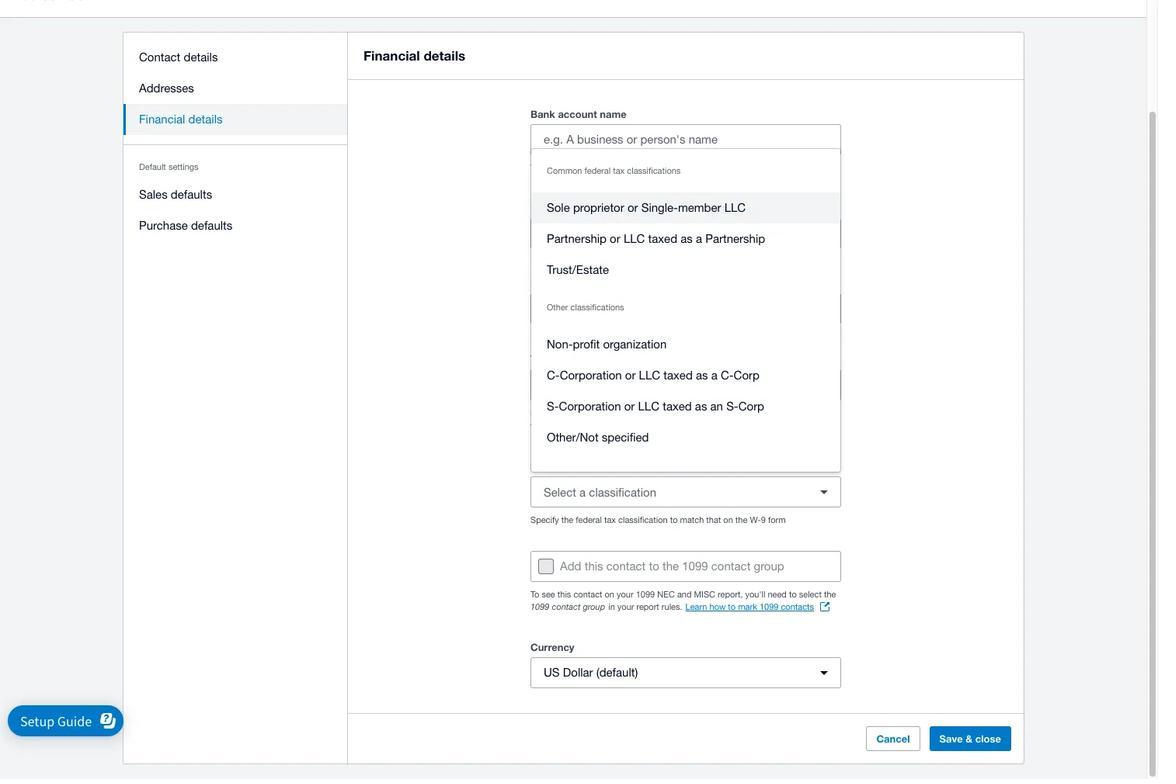 Task type: locate. For each thing, give the bounding box(es) containing it.
0 vertical spatial when
[[709, 163, 729, 172]]

1099 right filing
[[779, 409, 798, 419]]

menu
[[124, 33, 348, 251]]

that
[[706, 516, 721, 525]]

1099
[[779, 409, 798, 419], [682, 560, 708, 573], [636, 590, 655, 600], [531, 602, 550, 612], [760, 603, 779, 612]]

a right 'select'
[[580, 486, 586, 499]]

as for an
[[695, 400, 707, 413]]

1 horizontal spatial partnership
[[705, 232, 765, 245]]

trust/estate button
[[531, 255, 840, 286]]

c- down non- at the left top
[[547, 369, 560, 382]]

mark
[[738, 603, 757, 612]]

partnership down bank account number
[[705, 232, 765, 245]]

to right filing
[[826, 409, 833, 419]]

0 vertical spatial corporation
[[560, 369, 622, 382]]

as
[[681, 232, 693, 245], [696, 369, 708, 382], [695, 400, 707, 413]]

0 horizontal spatial this
[[558, 590, 571, 600]]

0 vertical spatial group
[[754, 560, 784, 573]]

taxed
[[648, 232, 677, 245], [664, 369, 693, 382], [663, 400, 692, 413]]

contact down see
[[552, 602, 581, 612]]

specify
[[531, 516, 559, 525]]

1099 down to
[[531, 602, 550, 612]]

llc down sole proprietor or single-member llc
[[624, 232, 645, 245]]

2 vertical spatial classification
[[618, 516, 668, 525]]

0 vertical spatial bank
[[531, 108, 555, 120]]

0 vertical spatial your
[[553, 409, 570, 419]]

your inside enter your contact's tax number, which is needed when filing the 1099 report to the irs.
[[553, 409, 570, 419]]

partnership or llc taxed as a partnership button
[[531, 224, 840, 255]]

c-corporation or llc taxed as a c-corp button
[[531, 360, 840, 391]]

select
[[799, 590, 822, 600]]

s-corporation or llc taxed as an s-corp
[[547, 400, 764, 413]]

other
[[547, 303, 568, 312]]

this right add
[[585, 560, 603, 573]]

0 horizontal spatial s-
[[547, 400, 559, 413]]

or up specified
[[624, 400, 635, 413]]

llc
[[724, 201, 746, 214], [624, 232, 645, 245], [639, 369, 660, 382], [638, 400, 659, 413]]

none
[[544, 379, 572, 392]]

account
[[558, 108, 597, 120], [713, 202, 752, 214]]

tax left number,
[[610, 409, 622, 419]]

0 horizontal spatial report
[[637, 603, 659, 612]]

defaults inside button
[[191, 219, 232, 232]]

0 vertical spatial defaults
[[171, 188, 212, 201]]

1 horizontal spatial c-
[[721, 369, 734, 382]]

report right filing
[[801, 409, 823, 419]]

currency
[[531, 642, 574, 654]]

1 vertical spatial financial
[[139, 113, 185, 126]]

1 horizontal spatial bank
[[686, 202, 711, 214]]

tax right the will
[[613, 166, 625, 176]]

partnership
[[547, 232, 607, 245], [705, 232, 765, 245]]

0 vertical spatial corp
[[734, 369, 760, 382]]

the right specify
[[561, 516, 573, 525]]

group containing sole proprietor or single-member llc
[[531, 149, 840, 472]]

llc up s-corporation or llc taxed as an s-corp
[[639, 369, 660, 382]]

payment.
[[805, 163, 841, 172]]

partnership or llc taxed as a partnership
[[547, 232, 765, 245]]

2 vertical spatial taxed
[[663, 400, 692, 413]]

the
[[651, 163, 663, 172], [765, 409, 777, 419], [531, 422, 543, 431], [561, 516, 573, 525], [735, 516, 747, 525], [663, 560, 679, 573], [824, 590, 836, 600]]

0 horizontal spatial bank
[[531, 108, 555, 120]]

a up an
[[711, 369, 718, 382]]

0 horizontal spatial number
[[571, 202, 608, 214]]

0 vertical spatial taxed
[[648, 232, 677, 245]]

group
[[531, 149, 840, 472], [531, 199, 841, 249]]

needed
[[691, 409, 719, 419]]

to left match
[[670, 516, 678, 525]]

federal right common
[[585, 166, 611, 176]]

0 horizontal spatial account
[[558, 108, 597, 120]]

0 vertical spatial financial details
[[364, 47, 465, 64]]

profit
[[573, 338, 600, 351]]

your up irs.
[[553, 409, 570, 419]]

report down nec
[[637, 603, 659, 612]]

1 vertical spatial report
[[637, 603, 659, 612]]

defaults down sales defaults button
[[191, 219, 232, 232]]

as left an
[[695, 400, 707, 413]]

0 vertical spatial report
[[801, 409, 823, 419]]

contact up report,
[[711, 560, 751, 573]]

0 vertical spatial classifications
[[627, 166, 681, 176]]

select a classification button
[[531, 477, 841, 508]]

the left bills
[[651, 163, 663, 172]]

classification inside select a classification popup button
[[589, 486, 656, 499]]

1 vertical spatial taxed
[[664, 369, 693, 382]]

account left name on the right top
[[558, 108, 597, 120]]

0 horizontal spatial on
[[605, 590, 614, 600]]

corp up filing
[[734, 369, 760, 382]]

other/not specified button
[[531, 423, 840, 454]]

when
[[709, 163, 729, 172], [722, 409, 742, 419]]

as for a
[[696, 369, 708, 382]]

classification down federal tax classification
[[589, 486, 656, 499]]

bank for bank account number
[[686, 202, 711, 214]]

number
[[571, 202, 608, 214], [755, 202, 792, 214]]

1 vertical spatial federal
[[576, 516, 602, 525]]

you'll
[[745, 590, 765, 600]]

0 vertical spatial classification
[[587, 461, 651, 473]]

taxed for an
[[663, 400, 692, 413]]

bank account number
[[686, 202, 792, 214]]

classifications
[[627, 166, 681, 176], [571, 303, 624, 312]]

corporation up other/not specified
[[559, 400, 621, 413]]

to
[[683, 163, 690, 172], [826, 409, 833, 419], [670, 516, 678, 525], [649, 560, 659, 573], [789, 590, 797, 600], [728, 603, 736, 612]]

classification down specified
[[587, 461, 651, 473]]

bills
[[665, 163, 680, 172]]

as down non-profit organization button
[[696, 369, 708, 382]]

0 vertical spatial on
[[723, 516, 733, 525]]

1 vertical spatial as
[[696, 369, 708, 382]]

on up in
[[605, 590, 614, 600]]

organization
[[603, 338, 667, 351]]

federal
[[585, 166, 611, 176], [576, 516, 602, 525]]

sales defaults
[[139, 188, 212, 201]]

to down report,
[[728, 603, 736, 612]]

Bank account name field
[[531, 125, 840, 155]]

1 horizontal spatial s-
[[726, 400, 738, 413]]

addresses button
[[124, 73, 348, 104]]

1 vertical spatial this
[[558, 590, 571, 600]]

details inside button
[[188, 113, 223, 126]]

corp right an
[[738, 400, 764, 413]]

1 vertical spatial financial details
[[139, 113, 223, 126]]

your
[[553, 409, 570, 419], [617, 590, 634, 600], [617, 603, 634, 612]]

llc inside 'button'
[[624, 232, 645, 245]]

a down member
[[696, 232, 702, 245]]

0 horizontal spatial classifications
[[571, 303, 624, 312]]

group
[[754, 560, 784, 573], [583, 602, 605, 612]]

your left nec
[[617, 590, 634, 600]]

account up bank account number field
[[713, 202, 752, 214]]

bank account name
[[531, 108, 627, 120]]

when left filing
[[722, 409, 742, 419]]

s-corporation or llc taxed as an s-corp button
[[531, 391, 840, 423]]

group containing routing number
[[531, 199, 841, 249]]

1 vertical spatial bank
[[686, 202, 711, 214]]

common federal tax classifications
[[547, 166, 681, 176]]

specify the federal tax classification to match that on the w-9 form
[[531, 516, 786, 525]]

corporation
[[560, 369, 622, 382], [559, 400, 621, 413]]

on right that
[[723, 516, 733, 525]]

details
[[424, 47, 465, 64], [184, 50, 218, 64], [188, 113, 223, 126], [556, 163, 581, 172]]

contact details
[[139, 50, 218, 64]]

corporation down 'profit'
[[560, 369, 622, 382]]

0 horizontal spatial c-
[[547, 369, 560, 382]]

number up bank account number field
[[755, 202, 792, 214]]

0 vertical spatial account
[[558, 108, 597, 120]]

c- up an
[[721, 369, 734, 382]]

cancel button
[[866, 727, 920, 752]]

partnership up the trust/estate on the top
[[547, 232, 607, 245]]

this right see
[[558, 590, 571, 600]]

c-corporation or llc taxed as a c-corp
[[547, 369, 760, 382]]

0 horizontal spatial financial details
[[139, 113, 223, 126]]

group left in
[[583, 602, 605, 612]]

or down organization
[[625, 369, 636, 382]]

the down enter
[[531, 422, 543, 431]]

defaults
[[171, 188, 212, 201], [191, 219, 232, 232]]

corp for c-
[[734, 369, 760, 382]]

1 s- from the left
[[547, 400, 559, 413]]

1 vertical spatial corp
[[738, 400, 764, 413]]

1 vertical spatial defaults
[[191, 219, 232, 232]]

1099 inside enter your contact's tax number, which is needed when filing the 1099 report to the irs.
[[779, 409, 798, 419]]

as down the sole proprietor or single-member llc button
[[681, 232, 693, 245]]

Routing number field
[[531, 219, 685, 249]]

as inside 'button'
[[681, 232, 693, 245]]

1 vertical spatial group
[[583, 602, 605, 612]]

number right sole
[[571, 202, 608, 214]]

bank up partnership or llc taxed as a partnership 'button'
[[686, 202, 711, 214]]

or down proprietor at the top
[[610, 232, 620, 245]]

common
[[547, 166, 582, 176]]

classifications up non-profit organization
[[571, 303, 624, 312]]

1099 up misc
[[682, 560, 708, 573]]

1 vertical spatial account
[[713, 202, 752, 214]]

purchase defaults
[[139, 219, 232, 232]]

defaults inside button
[[171, 188, 212, 201]]

s- up irs.
[[547, 400, 559, 413]]

classifications up the single-
[[627, 166, 681, 176]]

1 vertical spatial classification
[[589, 486, 656, 499]]

classification for federal tax classification
[[587, 461, 651, 473]]

1 horizontal spatial report
[[801, 409, 823, 419]]

1 c- from the left
[[547, 369, 560, 382]]

form
[[768, 516, 786, 525]]

bank
[[531, 108, 555, 120], [686, 202, 711, 214]]

rules.
[[662, 603, 682, 612]]

list box
[[531, 149, 840, 472]]

your right in
[[617, 603, 634, 612]]

select
[[544, 486, 576, 499]]

tax
[[531, 353, 547, 365]]

Bank account number field
[[686, 219, 840, 249]]

0 vertical spatial financial
[[364, 47, 420, 64]]

non-
[[547, 338, 573, 351]]

1 vertical spatial corporation
[[559, 400, 621, 413]]

2 s- from the left
[[726, 400, 738, 413]]

or left the single-
[[628, 201, 638, 214]]

1 horizontal spatial number
[[755, 202, 792, 214]]

1 horizontal spatial account
[[713, 202, 752, 214]]

llc right member
[[724, 201, 746, 214]]

0 vertical spatial federal
[[585, 166, 611, 176]]

enter your contact's tax number, which is needed when filing the 1099 report to the irs.
[[531, 409, 833, 431]]

2 vertical spatial your
[[617, 603, 634, 612]]

&
[[966, 733, 973, 746]]

0 vertical spatial as
[[681, 232, 693, 245]]

group up need
[[754, 560, 784, 573]]

defaults down settings
[[171, 188, 212, 201]]

this
[[585, 560, 603, 573], [558, 590, 571, 600]]

federal down the select a classification
[[576, 516, 602, 525]]

2 vertical spatial as
[[695, 400, 707, 413]]

bank up these
[[531, 108, 555, 120]]

or inside 'button'
[[610, 232, 620, 245]]

learn how to mark 1099 contacts link
[[686, 601, 830, 614]]

the inside to see this contact on your 1099 nec and misc report, you'll need to select the 1099 contact group in your report rules. learn how to mark 1099 contacts
[[824, 590, 836, 600]]

when left you
[[709, 163, 729, 172]]

against
[[621, 163, 648, 172]]

1 vertical spatial when
[[722, 409, 742, 419]]

classification left match
[[618, 516, 668, 525]]

1 horizontal spatial classifications
[[627, 166, 681, 176]]

0 horizontal spatial partnership
[[547, 232, 607, 245]]

to
[[531, 590, 539, 600]]

1 vertical spatial your
[[617, 590, 634, 600]]

1 horizontal spatial this
[[585, 560, 603, 573]]

c-
[[547, 369, 560, 382], [721, 369, 734, 382]]

the right "select"
[[824, 590, 836, 600]]

classification
[[587, 461, 651, 473], [589, 486, 656, 499], [618, 516, 668, 525]]

0 horizontal spatial group
[[583, 602, 605, 612]]

0 horizontal spatial financial
[[139, 113, 185, 126]]

1 horizontal spatial financial details
[[364, 47, 465, 64]]

2 partnership from the left
[[705, 232, 765, 245]]

on
[[723, 516, 733, 525], [605, 590, 614, 600]]

default
[[139, 162, 166, 172]]

member
[[678, 201, 721, 214]]

1 vertical spatial on
[[605, 590, 614, 600]]

1 horizontal spatial financial
[[364, 47, 420, 64]]

s- right an
[[726, 400, 738, 413]]



Task type: describe. For each thing, give the bounding box(es) containing it.
or for sole
[[628, 201, 638, 214]]

dollar
[[563, 666, 593, 680]]

create
[[748, 163, 772, 172]]

financial details inside button
[[139, 113, 223, 126]]

to see this contact on your 1099 nec and misc report, you'll need to select the 1099 contact group in your report rules. learn how to mark 1099 contacts
[[531, 590, 836, 612]]

name
[[600, 108, 627, 120]]

group inside to see this contact on your 1099 nec and misc report, you'll need to select the 1099 contact group in your report rules. learn how to mark 1099 contacts
[[583, 602, 605, 612]]

which
[[657, 409, 680, 419]]

other/not
[[547, 431, 599, 444]]

these
[[531, 163, 554, 172]]

account for name
[[558, 108, 597, 120]]

defaults for sales defaults
[[171, 188, 212, 201]]

when inside enter your contact's tax number, which is needed when filing the 1099 report to the irs.
[[722, 409, 742, 419]]

will
[[583, 163, 596, 172]]

financial inside button
[[139, 113, 185, 126]]

federal tax classification
[[531, 461, 651, 473]]

federal
[[531, 461, 567, 473]]

enter
[[531, 409, 551, 419]]

2 c- from the left
[[721, 369, 734, 382]]

settings
[[168, 162, 199, 172]]

0 vertical spatial this
[[585, 560, 603, 573]]

an
[[710, 400, 723, 413]]

other classifications
[[547, 303, 624, 312]]

other/not specified
[[547, 431, 649, 444]]

routing number
[[531, 202, 608, 214]]

contact's
[[572, 409, 608, 419]]

trust/estate
[[547, 263, 609, 277]]

a inside button
[[711, 369, 718, 382]]

1099 left nec
[[636, 590, 655, 600]]

classification for select a classification
[[589, 486, 656, 499]]

routing
[[531, 202, 568, 214]]

how
[[710, 603, 726, 612]]

in
[[608, 603, 615, 612]]

add this contact to the 1099 contact group
[[560, 560, 784, 573]]

tax right federal
[[569, 461, 584, 473]]

taxed inside 'button'
[[648, 232, 677, 245]]

to up contacts
[[789, 590, 797, 600]]

and
[[677, 590, 692, 600]]

contact up in
[[606, 560, 646, 573]]

show
[[598, 163, 618, 172]]

number,
[[624, 409, 655, 419]]

is
[[682, 409, 688, 419]]

to inside enter your contact's tax number, which is needed when filing the 1099 report to the irs.
[[826, 409, 833, 419]]

report inside to see this contact on your 1099 nec and misc report, you'll need to select the 1099 contact group in your report rules. learn how to mark 1099 contacts
[[637, 603, 659, 612]]

corporation for s-
[[559, 400, 621, 413]]

federal inside list box
[[585, 166, 611, 176]]

the up nec
[[663, 560, 679, 573]]

Tax text field
[[605, 371, 840, 400]]

on inside to see this contact on your 1099 nec and misc report, you'll need to select the 1099 contact group in your report rules. learn how to mark 1099 contacts
[[605, 590, 614, 600]]

financial details button
[[124, 104, 348, 135]]

report inside enter your contact's tax number, which is needed when filing the 1099 report to the irs.
[[801, 409, 823, 419]]

1 partnership from the left
[[547, 232, 607, 245]]

irs.
[[545, 422, 561, 431]]

batch
[[781, 163, 803, 172]]

or for c-
[[625, 369, 636, 382]]

corp for s-
[[738, 400, 764, 413]]

these details will show against the bills to pay when you create a batch payment.
[[531, 163, 841, 172]]

Reference field
[[531, 294, 840, 324]]

this inside to see this contact on your 1099 nec and misc report, you'll need to select the 1099 contact group in your report rules. learn how to mark 1099 contacts
[[558, 590, 571, 600]]

contact down add
[[574, 590, 602, 600]]

defaults for purchase defaults
[[191, 219, 232, 232]]

default settings
[[139, 162, 199, 172]]

reference group
[[531, 274, 841, 325]]

1099 down need
[[760, 603, 779, 612]]

a left batch
[[774, 163, 779, 172]]

addresses
[[139, 82, 194, 95]]

contact
[[139, 50, 180, 64]]

a inside 'button'
[[696, 232, 702, 245]]

tax inside enter your contact's tax number, which is needed when filing the 1099 report to the irs.
[[610, 409, 622, 419]]

learn
[[686, 603, 707, 612]]

9
[[761, 516, 766, 525]]

purchase defaults button
[[124, 211, 348, 242]]

close
[[975, 733, 1001, 746]]

1 horizontal spatial group
[[754, 560, 784, 573]]

nec
[[657, 590, 675, 600]]

see
[[542, 590, 555, 600]]

purchase
[[139, 219, 188, 232]]

the left w-
[[735, 516, 747, 525]]

add
[[560, 560, 581, 573]]

the right filing
[[765, 409, 777, 419]]

sole proprietor or single-member llc
[[547, 201, 746, 214]]

save
[[940, 733, 963, 746]]

non-profit organization button
[[531, 329, 840, 360]]

sole proprietor or single-member llc button
[[531, 193, 840, 224]]

to up nec
[[649, 560, 659, 573]]

or for s-
[[624, 400, 635, 413]]

us
[[544, 666, 560, 680]]

misc
[[694, 590, 715, 600]]

tax inside list box
[[613, 166, 625, 176]]

need
[[768, 590, 787, 600]]

select a classification
[[544, 486, 656, 499]]

1 number from the left
[[571, 202, 608, 214]]

list box containing sole proprietor or single-member llc
[[531, 149, 840, 472]]

you
[[732, 163, 746, 172]]

sales
[[139, 188, 168, 201]]

a inside popup button
[[580, 486, 586, 499]]

pay
[[693, 163, 706, 172]]

none button
[[531, 370, 599, 401]]

menu containing contact details
[[124, 33, 348, 251]]

us dollar (default)
[[544, 666, 638, 680]]

specified
[[602, 431, 649, 444]]

report,
[[718, 590, 743, 600]]

llc down c-corporation or llc taxed as a c-corp
[[638, 400, 659, 413]]

reference
[[531, 277, 580, 290]]

save & close
[[940, 733, 1001, 746]]

tax down the select a classification
[[604, 516, 616, 525]]

bank for bank account name
[[531, 108, 555, 120]]

cancel
[[877, 733, 910, 746]]

taxed for a
[[664, 369, 693, 382]]

single-
[[641, 201, 678, 214]]

w-
[[750, 516, 761, 525]]

proprietor
[[573, 201, 624, 214]]

1 vertical spatial classifications
[[571, 303, 624, 312]]

1 horizontal spatial on
[[723, 516, 733, 525]]

save & close button
[[929, 727, 1011, 752]]

to left "pay"
[[683, 163, 690, 172]]

account for number
[[713, 202, 752, 214]]

corporation for c-
[[560, 369, 622, 382]]

sole
[[547, 201, 570, 214]]

contacts
[[781, 603, 814, 612]]

2 number from the left
[[755, 202, 792, 214]]

details inside button
[[184, 50, 218, 64]]

filing
[[745, 409, 763, 419]]



Task type: vqa. For each thing, say whether or not it's contained in the screenshot.
"Save"
yes



